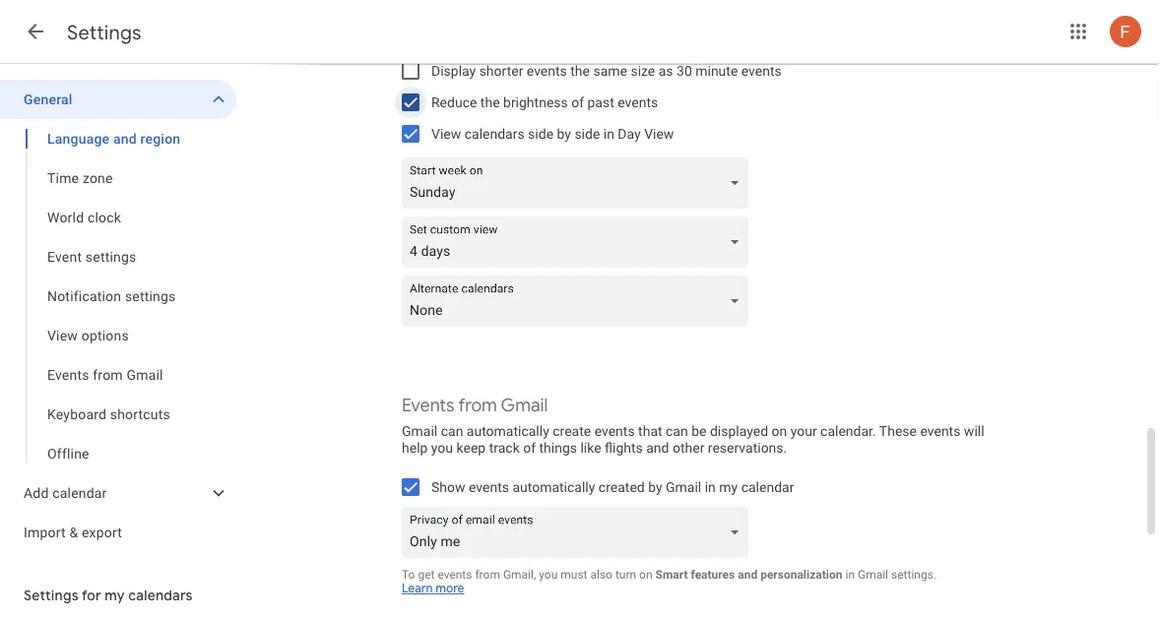 Task type: vqa. For each thing, say whether or not it's contained in the screenshot.
rightmost Calendars
yes



Task type: describe. For each thing, give the bounding box(es) containing it.
gmail left keep
[[402, 423, 437, 440]]

2 side from the left
[[575, 126, 600, 142]]

smart
[[655, 568, 688, 582]]

same
[[593, 63, 627, 79]]

more
[[436, 582, 464, 596]]

like
[[581, 440, 601, 456]]

region
[[140, 130, 181, 147]]

past
[[587, 94, 614, 110]]

reduce
[[431, 94, 477, 110]]

show events automatically created by gmail in my calendar
[[431, 479, 794, 495]]

you inside to get events from gmail, you must also turn on smart features and personalization in gmail settings. learn more
[[539, 568, 558, 582]]

events right minute
[[741, 63, 782, 79]]

flights
[[605, 440, 643, 456]]

settings heading
[[67, 20, 142, 45]]

zone
[[83, 170, 113, 186]]

options
[[81, 327, 129, 344]]

show
[[431, 479, 465, 495]]

language
[[47, 130, 110, 147]]

also
[[590, 568, 613, 582]]

you inside the events from gmail gmail can automatically create events that can be displayed on your calendar. these events will help you keep track of things like flights and other reservations.
[[431, 440, 453, 456]]

time
[[47, 170, 79, 186]]

settings.
[[891, 568, 937, 582]]

1 horizontal spatial calendar
[[741, 479, 794, 495]]

go back image
[[24, 20, 47, 43]]

these
[[879, 423, 917, 440]]

import & export
[[24, 524, 122, 541]]

keep
[[457, 440, 486, 456]]

shorter
[[479, 63, 523, 79]]

settings for notification settings
[[125, 288, 176, 304]]

group containing language and region
[[0, 119, 236, 474]]

from inside to get events from gmail, you must also turn on smart features and personalization in gmail settings. learn more
[[475, 568, 500, 582]]

gmail down 'other'
[[666, 479, 701, 495]]

reduce the brightness of past events
[[431, 94, 658, 110]]

in inside to get events from gmail, you must also turn on smart features and personalization in gmail settings. learn more
[[845, 568, 855, 582]]

1 vertical spatial calendars
[[128, 587, 193, 605]]

personalization
[[760, 568, 843, 582]]

30
[[677, 63, 692, 79]]

and inside the events from gmail gmail can automatically create events that can be displayed on your calendar. these events will help you keep track of things like flights and other reservations.
[[646, 440, 669, 456]]

time zone
[[47, 170, 113, 186]]

0 vertical spatial the
[[570, 63, 590, 79]]

events for events from gmail
[[47, 367, 89, 383]]

your
[[791, 423, 817, 440]]

keyboard shortcuts
[[47, 406, 170, 423]]

create
[[553, 423, 591, 440]]

events from gmail gmail can automatically create events that can be displayed on your calendar. these events will help you keep track of things like flights and other reservations.
[[402, 394, 984, 456]]

for
[[82, 587, 101, 605]]

gmail inside to get events from gmail, you must also turn on smart features and personalization in gmail settings. learn more
[[858, 568, 888, 582]]

events right show
[[469, 479, 509, 495]]

displayed
[[710, 423, 768, 440]]

that
[[638, 423, 662, 440]]

gmail inside tree
[[127, 367, 163, 383]]

track
[[489, 440, 520, 456]]

0 horizontal spatial calendar
[[52, 485, 107, 501]]

0 horizontal spatial my
[[105, 587, 125, 605]]

from for events from gmail gmail can automatically create events that can be displayed on your calendar. these events will help you keep track of things like flights and other reservations.
[[458, 394, 497, 417]]

learn more link
[[402, 582, 464, 596]]

events from gmail
[[47, 367, 163, 383]]

size
[[631, 63, 655, 79]]

display shorter events the same size as 30 minute events
[[431, 63, 782, 79]]

events left that
[[595, 423, 635, 440]]

of inside the events from gmail gmail can automatically create events that can be displayed on your calendar. these events will help you keep track of things like flights and other reservations.
[[523, 440, 536, 456]]

be
[[692, 423, 707, 440]]

notification settings
[[47, 288, 176, 304]]

display
[[431, 63, 476, 79]]

export
[[82, 524, 122, 541]]



Task type: locate. For each thing, give the bounding box(es) containing it.
1 horizontal spatial events
[[402, 394, 455, 417]]

1 vertical spatial on
[[639, 568, 653, 582]]

2 can from the left
[[666, 423, 688, 440]]

0 horizontal spatial you
[[431, 440, 453, 456]]

1 vertical spatial in
[[705, 479, 716, 495]]

&
[[69, 524, 78, 541]]

1 horizontal spatial by
[[648, 479, 662, 495]]

settings for event settings
[[86, 249, 136, 265]]

events up "reduce the brightness of past events"
[[527, 63, 567, 79]]

language and region
[[47, 130, 181, 147]]

world clock
[[47, 209, 121, 226]]

events inside to get events from gmail, you must also turn on smart features and personalization in gmail settings. learn more
[[438, 568, 472, 582]]

from up keyboard shortcuts
[[93, 367, 123, 383]]

minute
[[696, 63, 738, 79]]

to
[[402, 568, 415, 582]]

gmail up shortcuts
[[127, 367, 163, 383]]

2 horizontal spatial and
[[738, 568, 758, 582]]

settings up general "tree item" at the left top of the page
[[67, 20, 142, 45]]

0 horizontal spatial can
[[441, 423, 463, 440]]

created
[[599, 479, 645, 495]]

help
[[402, 440, 428, 456]]

1 vertical spatial events
[[402, 394, 455, 417]]

general
[[24, 91, 72, 107]]

0 vertical spatial my
[[719, 479, 738, 495]]

the left same on the top of the page
[[570, 63, 590, 79]]

settings for my calendars
[[24, 587, 193, 605]]

gmail left "settings."
[[858, 568, 888, 582]]

1 can from the left
[[441, 423, 463, 440]]

0 vertical spatial you
[[431, 440, 453, 456]]

1 vertical spatial automatically
[[513, 479, 595, 495]]

automatically down the things
[[513, 479, 595, 495]]

group
[[0, 119, 236, 474]]

1 horizontal spatial and
[[646, 440, 669, 456]]

settings left for
[[24, 587, 79, 605]]

0 horizontal spatial events
[[47, 367, 89, 383]]

gmail up "track" on the bottom left of the page
[[501, 394, 548, 417]]

1 horizontal spatial side
[[575, 126, 600, 142]]

add calendar
[[24, 485, 107, 501]]

import
[[24, 524, 66, 541]]

0 horizontal spatial side
[[528, 126, 554, 142]]

calendar up &
[[52, 485, 107, 501]]

events up keyboard
[[47, 367, 89, 383]]

my down reservations.
[[719, 479, 738, 495]]

None field
[[402, 158, 756, 209], [402, 217, 756, 268], [402, 276, 756, 327], [402, 507, 756, 558], [402, 158, 756, 209], [402, 217, 756, 268], [402, 276, 756, 327], [402, 507, 756, 558]]

events right get
[[438, 568, 472, 582]]

automatically inside the events from gmail gmail can automatically create events that can be displayed on your calendar. these events will help you keep track of things like flights and other reservations.
[[467, 423, 549, 440]]

calendars right for
[[128, 587, 193, 605]]

1 vertical spatial the
[[480, 94, 500, 110]]

0 horizontal spatial calendars
[[128, 587, 193, 605]]

0 vertical spatial settings
[[67, 20, 142, 45]]

0 horizontal spatial in
[[604, 126, 614, 142]]

view
[[431, 126, 461, 142], [644, 126, 674, 142], [47, 327, 78, 344]]

in down reservations.
[[705, 479, 716, 495]]

of
[[571, 94, 584, 110], [523, 440, 536, 456]]

and inside 'group'
[[113, 130, 137, 147]]

turn
[[615, 568, 636, 582]]

and right features
[[738, 568, 758, 582]]

1 side from the left
[[528, 126, 554, 142]]

1 horizontal spatial on
[[772, 423, 787, 440]]

0 vertical spatial of
[[571, 94, 584, 110]]

0 vertical spatial and
[[113, 130, 137, 147]]

0 vertical spatial by
[[557, 126, 571, 142]]

0 vertical spatial from
[[93, 367, 123, 383]]

in
[[604, 126, 614, 142], [705, 479, 716, 495], [845, 568, 855, 582]]

my
[[719, 479, 738, 495], [105, 587, 125, 605]]

can
[[441, 423, 463, 440], [666, 423, 688, 440]]

the down shorter
[[480, 94, 500, 110]]

calendars
[[465, 126, 525, 142], [128, 587, 193, 605]]

1 vertical spatial by
[[648, 479, 662, 495]]

0 horizontal spatial the
[[480, 94, 500, 110]]

0 vertical spatial settings
[[86, 249, 136, 265]]

on
[[772, 423, 787, 440], [639, 568, 653, 582]]

settings for settings
[[67, 20, 142, 45]]

events
[[527, 63, 567, 79], [741, 63, 782, 79], [618, 94, 658, 110], [595, 423, 635, 440], [920, 423, 961, 440], [469, 479, 509, 495], [438, 568, 472, 582]]

of right "track" on the bottom left of the page
[[523, 440, 536, 456]]

0 vertical spatial calendars
[[465, 126, 525, 142]]

1 vertical spatial my
[[105, 587, 125, 605]]

1 vertical spatial you
[[539, 568, 558, 582]]

events
[[47, 367, 89, 383], [402, 394, 455, 417]]

1 vertical spatial from
[[458, 394, 497, 417]]

automatically left create
[[467, 423, 549, 440]]

day
[[618, 126, 641, 142]]

events left will
[[920, 423, 961, 440]]

2 vertical spatial in
[[845, 568, 855, 582]]

from for events from gmail
[[93, 367, 123, 383]]

you right "help"
[[431, 440, 453, 456]]

can right "help"
[[441, 423, 463, 440]]

by
[[557, 126, 571, 142], [648, 479, 662, 495]]

events inside tree
[[47, 367, 89, 383]]

you left must
[[539, 568, 558, 582]]

events down size
[[618, 94, 658, 110]]

can left be
[[666, 423, 688, 440]]

gmail,
[[503, 568, 536, 582]]

view options
[[47, 327, 129, 344]]

and inside to get events from gmail, you must also turn on smart features and personalization in gmail settings. learn more
[[738, 568, 758, 582]]

features
[[691, 568, 735, 582]]

side
[[528, 126, 554, 142], [575, 126, 600, 142]]

side down past
[[575, 126, 600, 142]]

0 horizontal spatial of
[[523, 440, 536, 456]]

my right for
[[105, 587, 125, 605]]

1 horizontal spatial can
[[666, 423, 688, 440]]

of left past
[[571, 94, 584, 110]]

settings for settings for my calendars
[[24, 587, 79, 605]]

you
[[431, 440, 453, 456], [539, 568, 558, 582]]

the
[[570, 63, 590, 79], [480, 94, 500, 110]]

2 vertical spatial and
[[738, 568, 758, 582]]

event
[[47, 249, 82, 265]]

side down "reduce the brightness of past events"
[[528, 126, 554, 142]]

by down "reduce the brightness of past events"
[[557, 126, 571, 142]]

1 horizontal spatial you
[[539, 568, 558, 582]]

in left day
[[604, 126, 614, 142]]

calendars down reduce
[[465, 126, 525, 142]]

other
[[673, 440, 705, 456]]

learn
[[402, 582, 433, 596]]

gmail
[[127, 367, 163, 383], [501, 394, 548, 417], [402, 423, 437, 440], [666, 479, 701, 495], [858, 568, 888, 582]]

to get events from gmail, you must also turn on smart features and personalization in gmail settings. learn more
[[402, 568, 937, 596]]

offline
[[47, 446, 89, 462]]

1 horizontal spatial the
[[570, 63, 590, 79]]

0 horizontal spatial and
[[113, 130, 137, 147]]

1 horizontal spatial in
[[705, 479, 716, 495]]

tree containing general
[[0, 80, 236, 553]]

from inside tree
[[93, 367, 123, 383]]

and left 'other'
[[646, 440, 669, 456]]

on inside the events from gmail gmail can automatically create events that can be displayed on your calendar. these events will help you keep track of things like flights and other reservations.
[[772, 423, 787, 440]]

calendar down reservations.
[[741, 479, 794, 495]]

1 horizontal spatial my
[[719, 479, 738, 495]]

0 vertical spatial on
[[772, 423, 787, 440]]

calendar
[[741, 479, 794, 495], [52, 485, 107, 501]]

settings
[[86, 249, 136, 265], [125, 288, 176, 304]]

settings up the 'options'
[[125, 288, 176, 304]]

in right the personalization
[[845, 568, 855, 582]]

events for events from gmail gmail can automatically create events that can be displayed on your calendar. these events will help you keep track of things like flights and other reservations.
[[402, 394, 455, 417]]

events up "help"
[[402, 394, 455, 417]]

0 horizontal spatial by
[[557, 126, 571, 142]]

things
[[539, 440, 577, 456]]

tree
[[0, 80, 236, 553]]

get
[[418, 568, 435, 582]]

1 horizontal spatial of
[[571, 94, 584, 110]]

view for view calendars side by side in day view
[[431, 126, 461, 142]]

world
[[47, 209, 84, 226]]

and
[[113, 130, 137, 147], [646, 440, 669, 456], [738, 568, 758, 582]]

calendar.
[[820, 423, 876, 440]]

on left the your
[[772, 423, 787, 440]]

from inside the events from gmail gmail can automatically create events that can be displayed on your calendar. these events will help you keep track of things like flights and other reservations.
[[458, 394, 497, 417]]

brightness
[[503, 94, 568, 110]]

automatically
[[467, 423, 549, 440], [513, 479, 595, 495]]

view calendars side by side in day view
[[431, 126, 674, 142]]

event settings
[[47, 249, 136, 265]]

0 horizontal spatial view
[[47, 327, 78, 344]]

settings
[[67, 20, 142, 45], [24, 587, 79, 605]]

0 vertical spatial in
[[604, 126, 614, 142]]

events inside the events from gmail gmail can automatically create events that can be displayed on your calendar. these events will help you keep track of things like flights and other reservations.
[[402, 394, 455, 417]]

from left the gmail,
[[475, 568, 500, 582]]

general tree item
[[0, 80, 236, 119]]

view right day
[[644, 126, 674, 142]]

view down reduce
[[431, 126, 461, 142]]

keyboard
[[47, 406, 106, 423]]

and left region
[[113, 130, 137, 147]]

1 vertical spatial settings
[[125, 288, 176, 304]]

view for view options
[[47, 327, 78, 344]]

reservations.
[[708, 440, 787, 456]]

on right turn
[[639, 568, 653, 582]]

0 horizontal spatial on
[[639, 568, 653, 582]]

0 vertical spatial events
[[47, 367, 89, 383]]

as
[[659, 63, 673, 79]]

add
[[24, 485, 49, 501]]

clock
[[88, 209, 121, 226]]

1 vertical spatial and
[[646, 440, 669, 456]]

from
[[93, 367, 123, 383], [458, 394, 497, 417], [475, 568, 500, 582]]

2 vertical spatial from
[[475, 568, 500, 582]]

2 horizontal spatial view
[[644, 126, 674, 142]]

shortcuts
[[110, 406, 170, 423]]

1 vertical spatial settings
[[24, 587, 79, 605]]

settings up notification settings
[[86, 249, 136, 265]]

on inside to get events from gmail, you must also turn on smart features and personalization in gmail settings. learn more
[[639, 568, 653, 582]]

2 horizontal spatial in
[[845, 568, 855, 582]]

1 horizontal spatial calendars
[[465, 126, 525, 142]]

0 vertical spatial automatically
[[467, 423, 549, 440]]

will
[[964, 423, 984, 440]]

1 horizontal spatial view
[[431, 126, 461, 142]]

1 vertical spatial of
[[523, 440, 536, 456]]

notification
[[47, 288, 121, 304]]

by right created
[[648, 479, 662, 495]]

from up keep
[[458, 394, 497, 417]]

view left the 'options'
[[47, 327, 78, 344]]

must
[[561, 568, 587, 582]]



